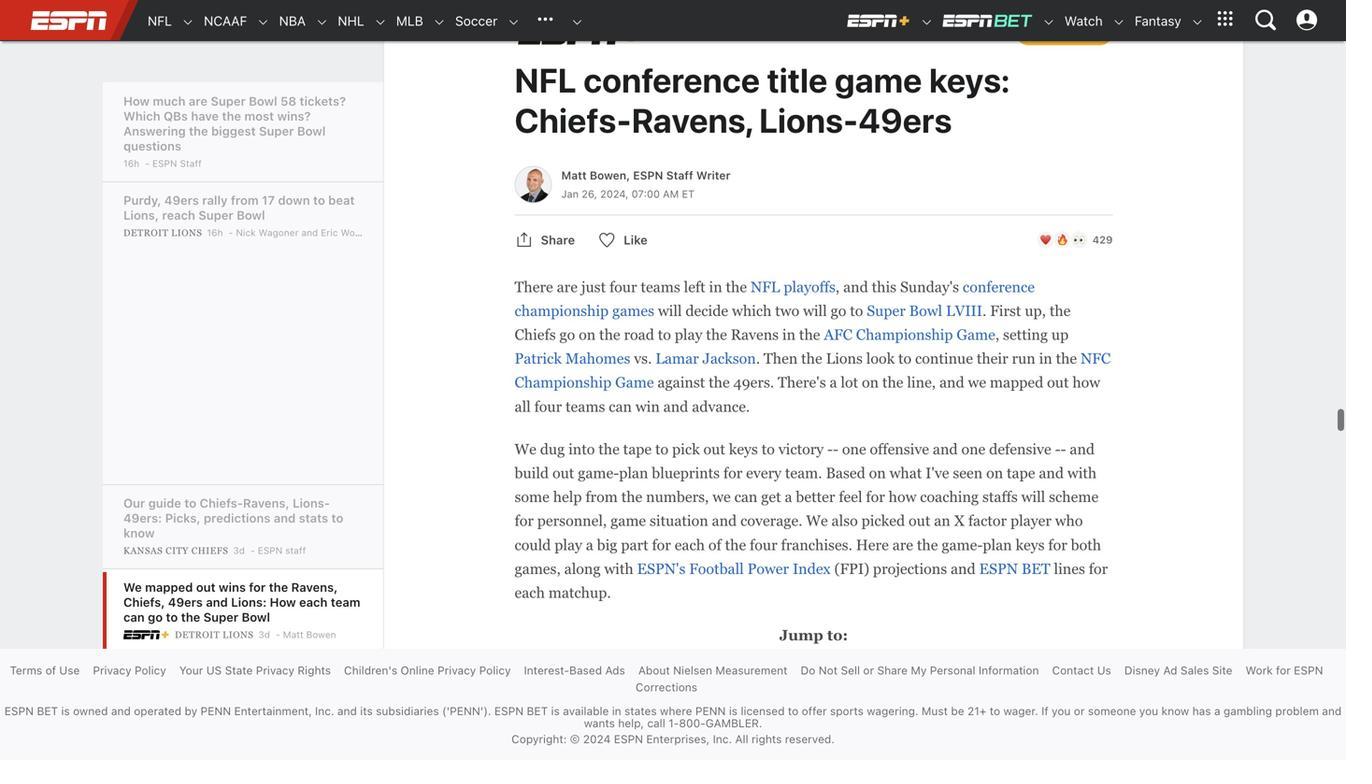 Task type: describe. For each thing, give the bounding box(es) containing it.
ravens, inside our guide to chiefs-ravens, lions- 49ers: picks, predictions and stats to know
[[243, 496, 290, 510]]

16
[[316, 664, 330, 678]]

playoffs
[[784, 279, 836, 295]]

nfl link
[[138, 1, 172, 41]]

long-
[[265, 679, 297, 693]]

conference championship games link
[[515, 279, 1035, 319]]

keys:
[[930, 60, 1010, 100]]

0 vertical spatial woodyard
[[341, 227, 386, 238]]

lions- for our guide to chiefs-ravens, lions- 49ers: picks, predictions and stats to know
[[293, 496, 330, 510]]

lions- inside nfl conference title game keys: chiefs-ravens, lions-49ers
[[759, 100, 859, 140]]

jump to: chiefs-ravens | lions-49ers
[[721, 627, 907, 668]]

3d for wins
[[258, 629, 270, 640]]

0 vertical spatial eric
[[321, 227, 338, 238]]

nba link
[[270, 1, 306, 41]]

out right the pick
[[704, 441, 726, 458]]

the up advance. on the bottom right of page
[[709, 374, 730, 391]]

could
[[515, 537, 551, 553]]

bowl down wins?
[[297, 124, 326, 138]]

can inside against the 49ers. there's a lot on the line, and we mapped out how all four teams can win and advance.
[[609, 398, 632, 415]]

can inside we dug into the tape to pick out keys to victory -- one offensive and one defensive -- and build out game-plan blueprints for every team. based on what i've seen on tape and with some help from the numbers, we can get a better feel for how coaching staffs will scheme for personnel, game situation and coverage. we also picked out an x factor player who could play a big part for each of the four franchises. here are the game-plan keys for both games, along with
[[735, 489, 758, 506]]

lines for each matchup.
[[515, 561, 1108, 601]]

detroit lions 16h
[[123, 227, 223, 238]]

0 vertical spatial 3d
[[233, 545, 245, 556]]

afc championship game link
[[824, 326, 996, 343]]

franchises.
[[781, 537, 853, 553]]

some
[[515, 489, 550, 506]]

qbs
[[164, 109, 188, 123]]

wins?
[[277, 109, 311, 123]]

07:00
[[632, 188, 660, 200]]

to:
[[828, 627, 848, 644]]

staff inside matt bowen, espn staff writer jan 26, 2024, 07:00 am et
[[667, 169, 694, 182]]

purdy, 49ers rally from 17 down to beat lions, reach super bowl
[[123, 193, 355, 222]]

detroit for 49ers
[[175, 630, 220, 640]]

soccer link
[[446, 1, 498, 41]]

how much are super bowl 58 tickets? which qbs have the most wins? answering the biggest super bowl questions
[[123, 94, 346, 153]]

watch link
[[1056, 1, 1103, 41]]

0 vertical spatial kansas city chiefs link
[[123, 545, 231, 556]]

both
[[1071, 537, 1102, 553]]

. inside . first up, the chiefs go on the road to play the ravens in the
[[983, 302, 987, 319]]

most
[[244, 109, 274, 123]]

football
[[689, 561, 744, 577]]

0 horizontal spatial eric
[[232, 714, 249, 724]]

game inside nfl conference title game keys: chiefs-ravens, lions-49ers
[[835, 60, 923, 100]]

wagoner
[[259, 227, 299, 238]]

i've
[[926, 465, 950, 482]]

0 horizontal spatial 16h
[[123, 158, 140, 169]]

deserve
[[160, 664, 207, 678]]

team
[[331, 595, 361, 609]]

help
[[553, 489, 582, 506]]

guide
[[148, 496, 181, 510]]

out left an
[[909, 513, 931, 529]]

up
[[1052, 326, 1069, 343]]

are inside we dug into the tape to pick out keys to victory -- one offensive and one defensive -- and build out game-plan blueprints for every team. based on what i've seen on tape and with some help from the numbers, we can get a better feel for how coaching staffs will scheme for personnel, game situation and coverage. we also picked out an x factor player who could play a big part for each of the four franchises. here are the game-plan keys for both games, along with
[[893, 537, 914, 553]]

on left what
[[869, 465, 886, 482]]

1 vertical spatial are
[[557, 279, 578, 295]]

0 horizontal spatial with
[[604, 561, 634, 577]]

'they deserve it': members of 0-16 lions on dan campbell, long-suffering fans and super bowl dreams link
[[123, 664, 350, 708]]

which
[[123, 109, 160, 123]]

0 horizontal spatial tape
[[623, 441, 652, 458]]

picked
[[862, 513, 905, 529]]

(3)
[[562, 734, 588, 756]]

better
[[796, 489, 836, 506]]

play inside . first up, the chiefs go on the road to play the ravens in the
[[675, 326, 703, 343]]

espn's football power index link
[[637, 561, 831, 577]]

games
[[613, 302, 655, 319]]

super up have
[[211, 94, 246, 108]]

to inside purdy, 49ers rally from 17 down to beat lions, reach super bowl
[[313, 193, 325, 207]]

coaching
[[920, 489, 979, 506]]

lions-49ers link
[[828, 651, 907, 668]]

lamar
[[656, 350, 699, 367]]

player
[[1011, 513, 1052, 529]]

chiefs- inside nfl conference title game keys: chiefs-ravens, lions-49ers
[[515, 100, 632, 140]]

purdy,
[[123, 193, 161, 207]]

0 horizontal spatial keys
[[729, 441, 758, 458]]

beat
[[328, 193, 355, 207]]

lamar jackson link
[[656, 350, 756, 367]]

bowl inside purdy, 49ers rally from 17 down to beat lions, reach super bowl
[[237, 208, 265, 222]]

detroit lions link for on
[[123, 714, 205, 725]]

lions for purdy, 49ers rally from 17 down to beat lions, reach super bowl
[[171, 228, 202, 238]]

much
[[153, 94, 186, 108]]

espn's
[[637, 561, 686, 577]]

, inside afc championship game , setting up patrick mahomes vs. lamar jackson . then the lions look to continue their run in the
[[996, 326, 1000, 343]]

dreams
[[247, 694, 291, 708]]

lions for 'they deserve it': members of 0-16 lions on dan campbell, long-suffering fans and super bowl dreams
[[171, 714, 202, 724]]

0 horizontal spatial game-
[[578, 465, 619, 482]]

game for nfc championship game
[[615, 374, 654, 391]]

ravens inside . first up, the chiefs go on the road to play the ravens in the
[[731, 326, 779, 343]]

the down an
[[917, 537, 938, 553]]

share inside button
[[541, 233, 575, 247]]

kansas inside kansas city chiefs 3d
[[123, 546, 163, 556]]

espn's football power index (fpi) projections and espn bet
[[637, 561, 1051, 577]]

lions:
[[231, 595, 267, 609]]

patrick
[[515, 350, 562, 367]]

out up the "help"
[[553, 465, 575, 482]]

3d for members
[[207, 714, 219, 724]]

49ers inside jump to: chiefs-ravens | lions-49ers
[[871, 651, 907, 668]]

1 vertical spatial kansas city chiefs link
[[592, 734, 757, 756]]

city inside kansas city chiefs 3d
[[166, 546, 189, 556]]

429
[[1093, 234, 1113, 246]]

detroit lions link for lions,
[[123, 227, 205, 238]]

from inside purdy, 49ers rally from 17 down to beat lions, reach super bowl
[[231, 193, 259, 207]]

on up staffs
[[987, 465, 1004, 482]]

feel
[[839, 489, 863, 506]]

purdy, 49ers rally from 17 down to beat lions, reach super bowl link
[[123, 193, 355, 222]]

to inside we mapped out wins for the ravens, chiefs, 49ers and lions: how each team can go to the super bowl
[[166, 610, 178, 624]]

jump
[[780, 627, 824, 644]]

super inside 'they deserve it': members of 0-16 lions on dan campbell, long-suffering fans and super bowl dreams
[[177, 694, 212, 708]]

reach
[[162, 208, 195, 222]]

1 horizontal spatial with
[[1068, 465, 1097, 482]]

get
[[1035, 26, 1056, 38]]

nfl for nfl conference title game keys: chiefs-ravens, lions-49ers
[[515, 60, 577, 100]]

ravens, for chiefs-
[[632, 100, 752, 140]]

1 one from the left
[[842, 441, 867, 458]]

we for we mapped out wins for the ravens, chiefs, 49ers and lions: how each team can go to the super bowl
[[123, 580, 142, 594]]

wins
[[219, 580, 246, 594]]

chiefs inside kansas city chiefs 3d
[[191, 546, 228, 556]]

their
[[977, 350, 1009, 367]]

predictions
[[204, 511, 271, 525]]

who
[[1056, 513, 1083, 529]]

two
[[776, 302, 800, 319]]

just
[[582, 279, 606, 295]]

afc:
[[515, 734, 557, 756]]

conference championship games
[[515, 279, 1035, 319]]

there
[[515, 279, 553, 295]]

chiefs- inside jump to: chiefs-ravens | lions-49ers
[[721, 651, 768, 668]]

0 horizontal spatial plan
[[619, 465, 648, 482]]

for inside lines for each matchup.
[[1089, 561, 1108, 577]]

staffs
[[983, 489, 1018, 506]]

chiefs for afc: (3) kansas city chiefs at (1) baltimore ravens
[[700, 734, 757, 756]]

baltimore ravens link
[[810, 734, 963, 756]]

there's
[[778, 374, 826, 391]]

bowl up most
[[249, 94, 277, 108]]

super down most
[[259, 124, 294, 138]]

conference inside conference championship games
[[963, 279, 1035, 295]]

espn staff
[[152, 158, 202, 169]]

play inside we dug into the tape to pick out keys to victory -- one offensive and one defensive -- and build out game-plan blueprints for every team. based on what i've seen on tape and with some help from the numbers, we can get a better feel for how coaching staffs will scheme for personnel, game situation and coverage. we also picked out an x factor player who could play a big part for each of the four franchises. here are the game-plan keys for both games, along with
[[555, 537, 583, 553]]

1 horizontal spatial plan
[[983, 537, 1012, 553]]

championship for nfc championship game
[[515, 374, 612, 391]]

continue
[[916, 350, 974, 367]]

go for will
[[831, 302, 847, 319]]

0 horizontal spatial woodyard
[[251, 714, 297, 724]]

championship for afc championship game , setting up patrick mahomes vs. lamar jackson . then the lions look to continue their run in the
[[856, 326, 953, 343]]

biggest
[[211, 124, 256, 138]]

to inside afc championship game , setting up patrick mahomes vs. lamar jackson . then the lions look to continue their run in the
[[899, 350, 912, 367]]

detroit for lions,
[[123, 228, 169, 238]]

2 - from the left
[[833, 441, 839, 458]]

our guide to chiefs-ravens, lions- 49ers: picks, predictions and stats to know link
[[123, 496, 344, 540]]

bowl down sunday's
[[910, 302, 943, 319]]

index
[[793, 561, 831, 577]]

are inside how much are super bowl 58 tickets? which qbs have the most wins? answering the biggest super bowl questions
[[189, 94, 208, 108]]

defensive
[[990, 441, 1052, 458]]

there are just four teams left in the nfl playoffs , and this sunday's
[[515, 279, 963, 295]]

an
[[934, 513, 951, 529]]

1 - from the left
[[828, 441, 833, 458]]

super down the this
[[867, 302, 906, 319]]

afc
[[824, 326, 853, 343]]

the left numbers,
[[622, 489, 643, 506]]

1 horizontal spatial tape
[[1007, 465, 1036, 482]]

the up there's
[[802, 350, 823, 367]]

mapped inside we mapped out wins for the ravens, chiefs, 49ers and lions: how each team can go to the super bowl
[[145, 580, 193, 594]]

we inside we dug into the tape to pick out keys to victory -- one offensive and one defensive -- and build out game-plan blueprints for every team. based on what i've seen on tape and with some help from the numbers, we can get a better feel for how coaching staffs will scheme for personnel, game situation and coverage. we also picked out an x factor player who could play a big part for each of the four franchises. here are the game-plan keys for both games, along with
[[713, 489, 731, 506]]

lot
[[841, 374, 859, 391]]

super inside we mapped out wins for the ravens, chiefs, 49ers and lions: how each team can go to the super bowl
[[204, 610, 239, 624]]

ncaaf
[[204, 13, 247, 29]]

2 horizontal spatial we
[[806, 513, 828, 529]]

bowl inside 'they deserve it': members of 0-16 lions on dan campbell, long-suffering fans and super bowl dreams
[[215, 694, 244, 708]]

chiefs- inside our guide to chiefs-ravens, lions- 49ers: picks, predictions and stats to know
[[200, 496, 243, 510]]

mapped inside against the 49ers. there's a lot on the line, and we mapped out how all four teams can win and advance.
[[990, 374, 1044, 391]]

detroit lions 3d for dan
[[123, 714, 219, 724]]

2024,
[[601, 188, 629, 200]]

exclusive
[[863, 26, 927, 38]]

3 - from the left
[[1055, 441, 1061, 458]]

the up up
[[1050, 302, 1071, 319]]

for inside we mapped out wins for the ravens, chiefs, 49ers and lions: how each team can go to the super bowl
[[249, 580, 266, 594]]

game for afc championship game , setting up patrick mahomes vs. lamar jackson . then the lions look to continue their run in the
[[957, 326, 996, 343]]

0 vertical spatial four
[[610, 279, 637, 295]]

49ers inside we mapped out wins for the ravens, chiefs, 49ers and lions: how each team can go to the super bowl
[[168, 595, 203, 609]]

lions for we mapped out wins for the ravens, chiefs, 49ers and lions: how each team can go to the super bowl
[[223, 630, 254, 640]]

ncaaf link
[[195, 1, 247, 41]]

0-
[[303, 664, 316, 678]]

jan
[[562, 188, 579, 200]]

on inside against the 49ers. there's a lot on the line, and we mapped out how all four teams can win and advance.
[[862, 374, 879, 391]]

to inside . first up, the chiefs go on the road to play the ravens in the
[[658, 326, 671, 343]]

stats
[[299, 511, 328, 525]]

road
[[624, 326, 655, 343]]



Task type: vqa. For each thing, say whether or not it's contained in the screenshot.
four
yes



Task type: locate. For each thing, give the bounding box(es) containing it.
16h down questions
[[123, 158, 140, 169]]

staff up et
[[667, 169, 694, 182]]

we for we dug into the tape to pick out keys to victory -- one offensive and one defensive -- and build out game-plan blueprints for every team. based on what i've seen on tape and with some help from the numbers, we can get a better feel for how coaching staffs will scheme for personnel, game situation and coverage. we also picked out an x factor player who could play a big part for each of the four franchises. here are the game-plan keys for both games, along with
[[515, 441, 537, 458]]

1 vertical spatial detroit lions link
[[175, 629, 257, 641]]

ravens right baltimore
[[899, 734, 963, 756]]

1 vertical spatial mapped
[[145, 580, 193, 594]]

0 vertical spatial can
[[609, 398, 632, 415]]

are up have
[[189, 94, 208, 108]]

victory
[[779, 441, 824, 458]]

personnel,
[[537, 513, 607, 529]]

title
[[767, 60, 828, 100]]

are
[[189, 94, 208, 108], [557, 279, 578, 295], [893, 537, 914, 553]]

ravens, for the
[[291, 580, 338, 594]]

1 horizontal spatial woodyard
[[341, 227, 386, 238]]

lions- for jump to: chiefs-ravens | lions-49ers
[[828, 651, 871, 668]]

2 vertical spatial lions-
[[828, 651, 871, 668]]

at
[[761, 734, 778, 756]]

chiefs for . first up, the chiefs go on the road to play the ravens in the
[[515, 326, 556, 343]]

we down blueprints
[[713, 489, 731, 506]]

chiefs left at
[[700, 734, 757, 756]]

are up championship
[[557, 279, 578, 295]]

1 horizontal spatial teams
[[641, 279, 681, 295]]

0 vertical spatial ,
[[836, 279, 840, 295]]

privacy policy
[[93, 664, 166, 677], [93, 664, 166, 677], [93, 664, 166, 677], [93, 664, 166, 677]]

bowl
[[249, 94, 277, 108], [297, 124, 326, 138], [237, 208, 265, 222], [910, 302, 943, 319], [242, 610, 270, 624], [215, 694, 244, 708]]

1 vertical spatial detroit lions 3d
[[123, 714, 219, 724]]

about nielsen measurement link
[[639, 664, 788, 677], [639, 664, 788, 677], [639, 664, 788, 677], [639, 664, 788, 677]]

how down what
[[889, 489, 917, 506]]

how much are super bowl 58 tickets? which qbs have the most wins? answering the biggest super bowl questions link
[[123, 94, 346, 153]]

0 vertical spatial ravens
[[731, 326, 779, 343]]

429 button
[[1022, 225, 1128, 255]]

1 horizontal spatial we
[[515, 441, 537, 458]]

1 horizontal spatial eric
[[321, 227, 338, 238]]

lions down we mapped out wins for the ravens, chiefs, 49ers and lions: how each team can go to the super bowl
[[223, 630, 254, 640]]

0 vertical spatial nfl
[[148, 13, 172, 29]]

will down playoffs
[[803, 302, 827, 319]]

49ers down keys: at the top right of page
[[859, 100, 952, 140]]

from
[[231, 193, 259, 207], [586, 489, 618, 506]]

each inside lines for each matchup.
[[515, 584, 545, 601]]

detroit lions link up it':
[[175, 629, 257, 641]]

lions- down to:
[[828, 651, 871, 668]]

(1)
[[783, 734, 806, 756]]

four inside we dug into the tape to pick out keys to victory -- one offensive and one defensive -- and build out game-plan blueprints for every team. based on what i've seen on tape and with some help from the numbers, we can get a better feel for how coaching staffs will scheme for personnel, game situation and coverage. we also picked out an x factor player who could play a big part for each of the four franchises. here are the game-plan keys for both games, along with
[[750, 537, 778, 553]]

four up power at the right bottom of page
[[750, 537, 778, 553]]

bowl down lions:
[[242, 610, 270, 624]]

game
[[957, 326, 996, 343], [615, 374, 654, 391]]

2 vertical spatial four
[[750, 537, 778, 553]]

city down picks,
[[166, 546, 189, 556]]

2 horizontal spatial nfl
[[751, 279, 780, 295]]

0 vertical spatial with
[[1068, 465, 1097, 482]]

1 horizontal spatial keys
[[1016, 537, 1045, 553]]

jackson
[[703, 350, 756, 367]]

game- down into
[[578, 465, 619, 482]]

out down up
[[1048, 374, 1069, 391]]

ravens, up predictions
[[243, 496, 290, 510]]

all
[[515, 398, 531, 415]]

ravens down 'jump'
[[768, 651, 816, 668]]

know inside our guide to chiefs-ravens, lions- 49ers: picks, predictions and stats to know
[[123, 526, 155, 540]]

49ers up reach
[[164, 193, 199, 207]]

we inside we mapped out wins for the ravens, chiefs, 49ers and lions: how each team can go to the super bowl
[[123, 580, 142, 594]]

game inside afc championship game , setting up patrick mahomes vs. lamar jackson . then the lions look to continue their run in the
[[957, 326, 996, 343]]

and inside 'they deserve it': members of 0-16 lions on dan campbell, long-suffering fans and super bowl dreams
[[152, 694, 174, 708]]

policy
[[135, 664, 166, 677], [135, 664, 166, 677], [135, 664, 166, 677], [135, 664, 166, 677], [479, 664, 511, 677], [479, 664, 511, 677], [479, 664, 511, 677], [479, 664, 511, 677]]

0 horizontal spatial teams
[[566, 398, 605, 415]]

1 vertical spatial detroit
[[175, 630, 220, 640]]

lions down dan
[[171, 714, 202, 724]]

super down lions:
[[204, 610, 239, 624]]

will up player
[[1022, 489, 1046, 506]]

game down exclusive
[[835, 60, 923, 100]]

0 vertical spatial conference
[[584, 60, 760, 100]]

lions- inside jump to: chiefs-ravens | lions-49ers
[[828, 651, 871, 668]]

four inside against the 49ers. there's a lot on the line, and we mapped out how all four teams can win and advance.
[[535, 398, 562, 415]]

bowl inside we mapped out wins for the ravens, chiefs, 49ers and lions: how each team can go to the super bowl
[[242, 610, 270, 624]]

nielsen
[[673, 664, 713, 677], [673, 664, 713, 677], [673, 664, 713, 677], [673, 664, 713, 677]]

bowl down campbell,
[[215, 694, 244, 708]]

lions inside detroit lions 16h
[[171, 228, 202, 238]]

1 vertical spatial championship
[[515, 374, 612, 391]]

tape down the win
[[623, 441, 652, 458]]

run
[[1012, 350, 1036, 367]]

interest-based ads
[[524, 664, 625, 677], [524, 664, 625, 677], [524, 664, 625, 677], [524, 664, 625, 677]]

0 horizontal spatial game
[[615, 374, 654, 391]]

1 vertical spatial conference
[[963, 279, 1035, 295]]

we up chiefs,
[[123, 580, 142, 594]]

each inside we dug into the tape to pick out keys to victory -- one offensive and one defensive -- and build out game-plan blueprints for every team. based on what i've seen on tape and with some help from the numbers, we can get a better feel for how coaching staffs will scheme for personnel, game situation and coverage. we also picked out an x factor player who could play a big part for each of the four franchises. here are the game-plan keys for both games, along with
[[675, 537, 705, 553]]

on inside 'they deserve it': members of 0-16 lions on dan campbell, long-suffering fans and super bowl dreams
[[158, 679, 173, 693]]

and inside our guide to chiefs-ravens, lions- 49ers: picks, predictions and stats to know
[[274, 511, 296, 525]]

sports
[[830, 705, 864, 718], [830, 705, 864, 718], [830, 705, 864, 718], [830, 705, 864, 718]]

49ers right |
[[871, 651, 907, 668]]

content
[[931, 26, 988, 38]]

1 horizontal spatial chiefs
[[515, 326, 556, 343]]

lions- inside our guide to chiefs-ravens, lions- 49ers: picks, predictions and stats to know
[[293, 496, 330, 510]]

1 horizontal spatial city
[[661, 734, 696, 756]]

3d down predictions
[[233, 545, 245, 556]]

matt bowen, espn staff writer jan 26, 2024, 07:00 am et
[[562, 169, 731, 200]]

the down have
[[189, 124, 208, 138]]

detroit
[[123, 228, 169, 238], [175, 630, 220, 640], [123, 714, 169, 724]]

0 vertical spatial chiefs-
[[515, 100, 632, 140]]

. inside afc championship game , setting up patrick mahomes vs. lamar jackson . then the lions look to continue their run in the
[[756, 350, 760, 367]]

the down will decide which two will go to super bowl lviii in the top of the page
[[800, 326, 821, 343]]

0 vertical spatial play
[[675, 326, 703, 343]]

0 horizontal spatial can
[[123, 610, 145, 624]]

2 horizontal spatial four
[[750, 537, 778, 553]]

0 horizontal spatial chiefs-
[[200, 496, 243, 510]]

nfl for nfl
[[148, 13, 172, 29]]

matt bowen
[[283, 629, 336, 640]]

1 vertical spatial game-
[[942, 537, 983, 553]]

0 horizontal spatial will
[[658, 302, 682, 319]]

1 horizontal spatial go
[[560, 326, 575, 343]]

matt for bowen,
[[562, 169, 587, 182]]

how inside against the 49ers. there's a lot on the line, and we mapped out how all four teams can win and advance.
[[1073, 374, 1101, 391]]

2 one from the left
[[962, 441, 986, 458]]

rally
[[202, 193, 228, 207]]

16h left nick
[[207, 227, 223, 238]]

super bowl lviii link
[[867, 302, 983, 319]]

staff
[[180, 158, 202, 169], [667, 169, 694, 182]]

0 vertical spatial teams
[[641, 279, 681, 295]]

the up the mahomes
[[600, 326, 621, 343]]

detroit lions link down "fans"
[[123, 714, 205, 725]]

the right into
[[599, 441, 620, 458]]

how inside we dug into the tape to pick out keys to victory -- one offensive and one defensive -- and build out game-plan blueprints for every team. based on what i've seen on tape and with some help from the numbers, we can get a better feel for how coaching staffs will scheme for personnel, game situation and coverage. we also picked out an x factor player who could play a big part for each of the four franchises. here are the game-plan keys for both games, along with
[[889, 489, 917, 506]]

seen
[[953, 465, 983, 482]]

mapped
[[990, 374, 1044, 391], [145, 580, 193, 594]]

1 vertical spatial how
[[270, 595, 296, 609]]

'they deserve it': members of 0-16 lions on dan campbell, long-suffering fans and super bowl dreams
[[123, 664, 350, 708]]

ravens, up team
[[291, 580, 338, 594]]

0 vertical spatial championship
[[856, 326, 953, 343]]

chiefs- up predictions
[[200, 496, 243, 510]]

49ers inside purdy, 49ers rally from 17 down to beat lions, reach super bowl
[[164, 193, 199, 207]]

0 horizontal spatial staff
[[180, 158, 202, 169]]

0 horizontal spatial ,
[[836, 279, 840, 295]]

on left dan
[[158, 679, 173, 693]]

lions inside afc championship game , setting up patrick mahomes vs. lamar jackson . then the lions look to continue their run in the
[[826, 350, 863, 367]]

with down the "big"
[[604, 561, 634, 577]]

lions down reach
[[171, 228, 202, 238]]

matt for bowen
[[283, 629, 304, 640]]

espn inside matt bowen, espn staff writer jan 26, 2024, 07:00 am et
[[633, 169, 664, 182]]

sell
[[841, 664, 860, 677], [841, 664, 860, 677], [841, 664, 860, 677], [841, 664, 860, 677]]

how inside how much are super bowl 58 tickets? which qbs have the most wins? answering the biggest super bowl questions
[[123, 94, 150, 108]]

from right the "help"
[[586, 489, 618, 506]]

on inside . first up, the chiefs go on the road to play the ravens in the
[[579, 326, 596, 343]]

us
[[1098, 664, 1112, 677], [1098, 664, 1112, 677], [1098, 664, 1112, 677], [1098, 664, 1112, 677]]

1 vertical spatial ravens,
[[243, 496, 290, 510]]

afc: (3) kansas city chiefs at (1) baltimore ravens
[[515, 734, 963, 756]]

0 vertical spatial game
[[835, 60, 923, 100]]

chiefs- up bowen,
[[515, 100, 632, 140]]

how up which
[[123, 94, 150, 108]]

writer
[[697, 169, 731, 182]]

in inside . first up, the chiefs go on the road to play the ravens in the
[[783, 326, 796, 343]]

will inside we dug into the tape to pick out keys to victory -- one offensive and one defensive -- and build out game-plan blueprints for every team. based on what i've seen on tape and with some help from the numbers, we can get a better feel for how coaching staffs will scheme for personnel, game situation and coverage. we also picked out an x factor player who could play a big part for each of the four franchises. here are the game-plan keys for both games, along with
[[1022, 489, 1046, 506]]

©
[[570, 733, 580, 746], [570, 733, 580, 746], [570, 733, 580, 746], [570, 733, 580, 746]]

teams up into
[[566, 398, 605, 415]]

0 vertical spatial chiefs
[[515, 326, 556, 343]]

how
[[123, 94, 150, 108], [270, 595, 296, 609]]

, up will decide which two will go to super bowl lviii in the top of the page
[[836, 279, 840, 295]]

detroit down lions, at the left
[[123, 228, 169, 238]]

1 horizontal spatial will
[[803, 302, 827, 319]]

a inside against the 49ers. there's a lot on the line, and we mapped out how all four teams can win and advance.
[[830, 374, 837, 391]]

nfl
[[148, 13, 172, 29], [515, 60, 577, 100], [751, 279, 780, 295]]

0 vertical spatial 16h
[[123, 158, 140, 169]]

ravens, inside nfl conference title game keys: chiefs-ravens, lions-49ers
[[632, 100, 752, 140]]

work for espn link
[[1246, 664, 1324, 677], [1246, 664, 1324, 677], [1246, 664, 1324, 677], [1246, 664, 1324, 677]]

teams left left
[[641, 279, 681, 295]]

2 vertical spatial 3d
[[207, 714, 219, 724]]

lions-
[[759, 100, 859, 140], [293, 496, 330, 510], [828, 651, 871, 668]]

lions down 'they
[[123, 679, 155, 693]]

1 horizontal spatial 16h
[[207, 227, 223, 238]]

of inside 'they deserve it': members of 0-16 lions on dan campbell, long-suffering fans and super bowl dreams
[[287, 664, 299, 678]]

the down decide
[[706, 326, 727, 343]]

with up scheme
[[1068, 465, 1097, 482]]

0 horizontal spatial one
[[842, 441, 867, 458]]

each down games,
[[515, 584, 545, 601]]

1 vertical spatial we
[[713, 489, 731, 506]]

1 vertical spatial go
[[560, 326, 575, 343]]

how inside we mapped out wins for the ravens, chiefs, 49ers and lions: how each team can go to the super bowl
[[270, 595, 296, 609]]

0 vertical spatial .
[[983, 302, 987, 319]]

2 horizontal spatial 3d
[[258, 629, 270, 640]]

detroit lions link for 49ers
[[175, 629, 257, 641]]

also
[[832, 513, 858, 529]]

1 vertical spatial plan
[[983, 537, 1012, 553]]

1 horizontal spatial can
[[609, 398, 632, 415]]

woodyard down dreams
[[251, 714, 297, 724]]

then
[[764, 350, 798, 367]]

1 vertical spatial city
[[661, 734, 696, 756]]

nick
[[236, 227, 256, 238]]

0 horizontal spatial how
[[889, 489, 917, 506]]

and
[[301, 227, 318, 238], [844, 279, 869, 295], [940, 374, 965, 391], [664, 398, 689, 415], [933, 441, 958, 458], [1070, 441, 1095, 458], [1039, 465, 1064, 482], [274, 511, 296, 525], [712, 513, 737, 529], [951, 561, 976, 577], [206, 595, 228, 609], [152, 694, 174, 708], [111, 705, 131, 718], [111, 705, 131, 718], [111, 705, 131, 718], [111, 705, 131, 718], [337, 705, 357, 718], [337, 705, 357, 718], [337, 705, 357, 718], [337, 705, 357, 718], [1323, 705, 1342, 718], [1323, 705, 1342, 718], [1323, 705, 1342, 718], [1323, 705, 1342, 718]]

wants
[[584, 717, 615, 730], [584, 717, 615, 730], [584, 717, 615, 730], [584, 717, 615, 730]]

detroit for on
[[123, 714, 169, 724]]

how right lions:
[[270, 595, 296, 609]]

the up the deserve
[[181, 610, 200, 624]]

conference
[[584, 60, 760, 100], [963, 279, 1035, 295]]

nfl up the which
[[751, 279, 780, 295]]

terms of use
[[10, 664, 80, 677], [10, 664, 80, 677], [10, 664, 80, 677], [10, 664, 80, 677]]

mlb
[[396, 13, 423, 29]]

us
[[206, 664, 222, 677], [206, 664, 222, 677], [206, 664, 222, 677], [206, 664, 222, 677]]

plan
[[619, 465, 648, 482], [983, 537, 1012, 553]]

terms
[[10, 664, 42, 677], [10, 664, 42, 677], [10, 664, 42, 677], [10, 664, 42, 677]]

championship inside afc championship game , setting up patrick mahomes vs. lamar jackson . then the lions look to continue their run in the
[[856, 326, 953, 343]]

0 vertical spatial game-
[[578, 465, 619, 482]]

4 - from the left
[[1061, 441, 1067, 458]]

privacy policy link
[[93, 664, 166, 677], [93, 664, 166, 677], [93, 664, 166, 677], [93, 664, 166, 677]]

detroit lions 3d down dan
[[123, 714, 219, 724]]

the down look
[[883, 374, 904, 391]]

from inside we dug into the tape to pick out keys to victory -- one offensive and one defensive -- and build out game-plan blueprints for every team. based on what i've seen on tape and with some help from the numbers, we can get a better feel for how coaching staffs will scheme for personnel, game situation and coverage. we also picked out an x factor player who could play a big part for each of the four franchises. here are the game-plan keys for both games, along with
[[586, 489, 618, 506]]

3d down lions:
[[258, 629, 270, 640]]

go inside we mapped out wins for the ravens, chiefs, 49ers and lions: how each team can go to the super bowl
[[148, 610, 163, 624]]

1 horizontal spatial game-
[[942, 537, 983, 553]]

based inside we dug into the tape to pick out keys to victory -- one offensive and one defensive -- and build out game-plan blueprints for every team. based on what i've seen on tape and with some help from the numbers, we can get a better feel for how coaching staffs will scheme for personnel, game situation and coverage. we also picked out an x factor player who could play a big part for each of the four franchises. here are the game-plan keys for both games, along with
[[826, 465, 866, 482]]

49ers inside nfl conference title game keys: chiefs-ravens, lions-49ers
[[859, 100, 952, 140]]

and inside we mapped out wins for the ravens, chiefs, 49ers and lions: how each team can go to the super bowl
[[206, 595, 228, 609]]

kansas down 49ers:
[[123, 546, 163, 556]]

the up biggest
[[222, 109, 241, 123]]

1 horizontal spatial ,
[[996, 326, 1000, 343]]

detroit inside detroit lions 16h
[[123, 228, 169, 238]]

out inside we mapped out wins for the ravens, chiefs, 49ers and lions: how each team can go to the super bowl
[[196, 580, 216, 594]]

the up the which
[[726, 279, 747, 295]]

our guide to chiefs-ravens, lions- 49ers: picks, predictions and stats to know
[[123, 496, 344, 540]]

1 horizontal spatial matt
[[562, 169, 587, 182]]

game down vs.
[[615, 374, 654, 391]]

1 vertical spatial 3d
[[258, 629, 270, 640]]

matt inside matt bowen, espn staff writer jan 26, 2024, 07:00 am et
[[562, 169, 587, 182]]

17
[[262, 193, 275, 207]]

rights
[[752, 733, 782, 746], [752, 733, 782, 746], [752, 733, 782, 746], [752, 733, 782, 746]]

we inside against the 49ers. there's a lot on the line, and we mapped out how all four teams can win and advance.
[[968, 374, 987, 391]]

against the 49ers. there's a lot on the line, and we mapped out how all four teams can win and advance.
[[515, 374, 1101, 415]]

numbers,
[[646, 489, 709, 506]]

,
[[836, 279, 840, 295], [996, 326, 1000, 343]]

0 vertical spatial matt
[[562, 169, 587, 182]]

1 horizontal spatial kansas
[[592, 734, 656, 756]]

out inside against the 49ers. there's a lot on the line, and we mapped out how all four teams can win and advance.
[[1048, 374, 1069, 391]]

answering
[[123, 124, 186, 138]]

subsidiaries
[[376, 705, 439, 718], [376, 705, 439, 718], [376, 705, 439, 718], [376, 705, 439, 718]]

1 horizontal spatial play
[[675, 326, 703, 343]]

ravens, up the writer
[[632, 100, 752, 140]]

detroit lions 3d for and
[[175, 629, 270, 640]]

keys
[[729, 441, 758, 458], [1016, 537, 1045, 553]]

nfl down espn+ image
[[515, 60, 577, 100]]

like
[[624, 233, 648, 247]]

2 horizontal spatial ravens,
[[632, 100, 752, 140]]

game inside the nfc championship game
[[615, 374, 654, 391]]

1 vertical spatial keys
[[1016, 537, 1045, 553]]

49ers right chiefs,
[[168, 595, 203, 609]]

espn+ image
[[515, 16, 664, 49]]

1 horizontal spatial chiefs-
[[515, 100, 632, 140]]

go inside . first up, the chiefs go on the road to play the ravens in the
[[560, 326, 575, 343]]

woodyard down beat
[[341, 227, 386, 238]]

detroit lions 3d up it':
[[175, 629, 270, 640]]

scheme
[[1049, 489, 1099, 506]]

someone
[[1088, 705, 1137, 718], [1088, 705, 1137, 718], [1088, 705, 1137, 718], [1088, 705, 1137, 718]]

58
[[281, 94, 297, 108]]

1 horizontal spatial .
[[983, 302, 987, 319]]

one up seen
[[962, 441, 986, 458]]

entertainment,
[[234, 705, 312, 718], [234, 705, 312, 718], [234, 705, 312, 718], [234, 705, 312, 718]]

can left get at bottom right
[[735, 489, 758, 506]]

each inside we mapped out wins for the ravens, chiefs, 49ers and lions: how each team can go to the super bowl
[[299, 595, 328, 609]]

go down chiefs,
[[148, 610, 163, 624]]

chiefs up patrick
[[515, 326, 556, 343]]

1 horizontal spatial championship
[[856, 326, 953, 343]]

2 vertical spatial chiefs-
[[721, 651, 768, 668]]

chiefs down our guide to chiefs-ravens, lions- 49ers: picks, predictions and stats to know link
[[191, 546, 228, 556]]

0 vertical spatial game
[[957, 326, 996, 343]]

game
[[835, 60, 923, 100], [611, 513, 646, 529]]

four right all
[[535, 398, 562, 415]]

matt left bowen
[[283, 629, 304, 640]]

the down up
[[1056, 350, 1077, 367]]

go up patrick mahomes link
[[560, 326, 575, 343]]

0 horizontal spatial matt
[[283, 629, 304, 640]]

corrections link
[[636, 681, 698, 694], [636, 681, 698, 694], [636, 681, 698, 694], [636, 681, 698, 694]]

sunday's
[[901, 279, 960, 295]]

2 vertical spatial chiefs
[[700, 734, 757, 756]]

lions inside 'they deserve it': members of 0-16 lions on dan campbell, long-suffering fans and super bowl dreams
[[123, 679, 155, 693]]

with
[[1068, 465, 1097, 482], [604, 561, 634, 577]]

is
[[61, 705, 70, 718], [61, 705, 70, 718], [61, 705, 70, 718], [61, 705, 70, 718], [551, 705, 560, 718], [551, 705, 560, 718], [551, 705, 560, 718], [551, 705, 560, 718], [729, 705, 738, 718], [729, 705, 738, 718], [729, 705, 738, 718], [729, 705, 738, 718]]

0 horizontal spatial city
[[166, 546, 189, 556]]

lions- down title
[[759, 100, 859, 140]]

chiefs inside . first up, the chiefs go on the road to play the ravens in the
[[515, 326, 556, 343]]

1 horizontal spatial 3d
[[233, 545, 245, 556]]

four up games
[[610, 279, 637, 295]]

go for chiefs
[[560, 326, 575, 343]]

0 vertical spatial lions-
[[759, 100, 859, 140]]

nfl inside nfl conference title game keys: chiefs-ravens, lions-49ers
[[515, 60, 577, 100]]

ravens, inside we mapped out wins for the ravens, chiefs, 49ers and lions: how each team can go to the super bowl
[[291, 580, 338, 594]]

0 horizontal spatial are
[[189, 94, 208, 108]]

1 vertical spatial 16h
[[207, 227, 223, 238]]

conference inside nfl conference title game keys: chiefs-ravens, lions-49ers
[[584, 60, 760, 100]]

0 vertical spatial kansas
[[123, 546, 163, 556]]

offer
[[802, 705, 827, 718], [802, 705, 827, 718], [802, 705, 827, 718], [802, 705, 827, 718]]

in inside afc championship game , setting up patrick mahomes vs. lamar jackson . then the lions look to continue their run in the
[[1040, 350, 1053, 367]]

2 vertical spatial can
[[123, 610, 145, 624]]

matt
[[562, 169, 587, 182], [283, 629, 304, 640]]

2 vertical spatial ravens
[[899, 734, 963, 756]]

to
[[313, 193, 325, 207], [850, 302, 863, 319], [658, 326, 671, 343], [899, 350, 912, 367], [656, 441, 669, 458], [762, 441, 775, 458], [185, 496, 197, 510], [332, 511, 344, 525], [166, 610, 178, 624], [788, 705, 799, 718], [788, 705, 799, 718], [788, 705, 799, 718], [788, 705, 799, 718], [990, 705, 1001, 718], [990, 705, 1001, 718], [990, 705, 1001, 718], [990, 705, 1001, 718]]

ravens inside jump to: chiefs-ravens | lions-49ers
[[768, 651, 816, 668]]

part
[[621, 537, 649, 553]]

will
[[658, 302, 682, 319], [803, 302, 827, 319], [1022, 489, 1046, 506]]

2 vertical spatial go
[[148, 610, 163, 624]]

super inside purdy, 49ers rally from 17 down to beat lions, reach super bowl
[[199, 208, 234, 222]]

nfc championship game link
[[515, 350, 1111, 391]]

1 vertical spatial lions-
[[293, 496, 330, 510]]

detroit up the deserve
[[175, 630, 220, 640]]

teams inside against the 49ers. there's a lot on the line, and we mapped out how all four teams can win and advance.
[[566, 398, 605, 415]]

picks,
[[165, 511, 201, 525]]

we up build
[[515, 441, 537, 458]]

0 vertical spatial go
[[831, 302, 847, 319]]

championship inside the nfc championship game
[[515, 374, 612, 391]]

2 vertical spatial are
[[893, 537, 914, 553]]

2 horizontal spatial go
[[831, 302, 847, 319]]

will right games
[[658, 302, 682, 319]]

the down espn staff on the left
[[269, 580, 288, 594]]

call
[[647, 717, 666, 730], [647, 717, 666, 730], [647, 717, 666, 730], [647, 717, 666, 730]]

0 horizontal spatial each
[[299, 595, 328, 609]]

coverage.
[[741, 513, 803, 529]]

team.
[[785, 465, 823, 482]]

3d down campbell,
[[207, 714, 219, 724]]

power
[[748, 561, 789, 577]]

1 vertical spatial woodyard
[[251, 714, 297, 724]]

1 vertical spatial play
[[555, 537, 583, 553]]

0 horizontal spatial from
[[231, 193, 259, 207]]

setting
[[1003, 326, 1048, 343]]

share button
[[503, 225, 588, 255]]

0 horizontal spatial how
[[123, 94, 150, 108]]

game inside we dug into the tape to pick out keys to victory -- one offensive and one defensive -- and build out game-plan blueprints for every team. based on what i've seen on tape and with some help from the numbers, we can get a better feel for how coaching staffs will scheme for personnel, game situation and coverage. we also picked out an x factor player who could play a big part for each of the four franchises. here are the game-plan keys for both games, along with
[[611, 513, 646, 529]]

mapped up chiefs,
[[145, 580, 193, 594]]

0 horizontal spatial go
[[148, 610, 163, 624]]

0 vertical spatial mapped
[[990, 374, 1044, 391]]

can inside we mapped out wins for the ravens, chiefs, 49ers and lions: how each team can go to the super bowl
[[123, 610, 145, 624]]

of inside we dug into the tape to pick out keys to victory -- one offensive and one defensive -- and build out game-plan blueprints for every team. based on what i've seen on tape and with some help from the numbers, we can get a better feel for how coaching staffs will scheme for personnel, game situation and coverage. we also picked out an x factor player who could play a big part for each of the four franchises. here are the game-plan keys for both games, along with
[[709, 537, 722, 553]]

play down "personnel," on the bottom of page
[[555, 537, 583, 553]]

the up espn's football power index link
[[725, 537, 746, 553]]

how down nfc
[[1073, 374, 1101, 391]]

on up the mahomes
[[579, 326, 596, 343]]

wagering.
[[867, 705, 919, 718], [867, 705, 919, 718], [867, 705, 919, 718], [867, 705, 919, 718]]

lions- up stats
[[293, 496, 330, 510]]

0 vertical spatial detroit lions 3d
[[175, 629, 270, 640]]

kansas right (3)
[[592, 734, 656, 756]]

copyright:
[[512, 733, 567, 746], [512, 733, 567, 746], [512, 733, 567, 746], [512, 733, 567, 746]]

if
[[1042, 705, 1049, 718], [1042, 705, 1049, 718], [1042, 705, 1049, 718], [1042, 705, 1049, 718]]



